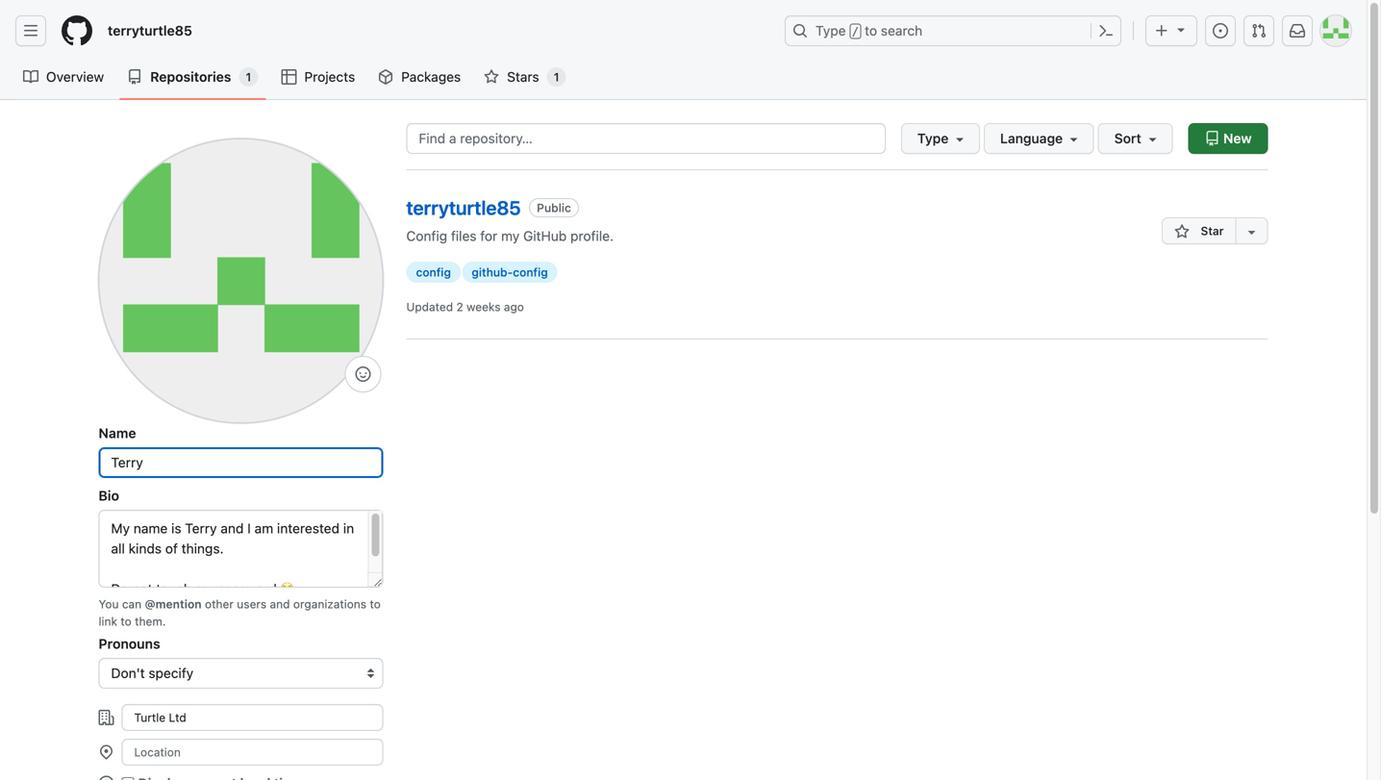 Task type: describe. For each thing, give the bounding box(es) containing it.
/
[[852, 25, 859, 38]]

projects link
[[274, 63, 363, 91]]

@mention
[[145, 597, 202, 611]]

Repositories search field
[[406, 123, 1173, 154]]

sort
[[1115, 130, 1142, 146]]

2
[[456, 300, 463, 314]]

0 horizontal spatial terryturtle85
[[108, 23, 192, 38]]

packages link
[[371, 63, 469, 91]]

triangle down image
[[1173, 22, 1189, 37]]

Name field
[[99, 447, 383, 478]]

github-config link
[[462, 262, 558, 283]]

you can @mention
[[99, 597, 202, 611]]

language button
[[984, 123, 1094, 154]]

0 vertical spatial terryturtle85 link
[[100, 15, 200, 46]]

github-
[[472, 265, 513, 279]]

1 config from the left
[[416, 265, 451, 279]]

overview link
[[15, 63, 112, 91]]

overview
[[46, 69, 104, 85]]

other
[[205, 597, 234, 611]]

ago
[[504, 300, 524, 314]]

1 vertical spatial to
[[370, 597, 381, 611]]

language
[[1000, 130, 1063, 146]]

change your avatar image
[[99, 139, 383, 423]]

profile.
[[570, 228, 614, 244]]

projects
[[304, 69, 355, 85]]

name
[[99, 425, 136, 441]]

smiley image
[[355, 366, 371, 382]]

git pull request image
[[1251, 23, 1267, 38]]

type button
[[901, 123, 980, 154]]

pronouns
[[99, 636, 160, 652]]

star image for stars
[[484, 69, 499, 85]]

notifications image
[[1290, 23, 1305, 38]]



Task type: vqa. For each thing, say whether or not it's contained in the screenshot.
Code, planning, and automation list
no



Task type: locate. For each thing, give the bounding box(es) containing it.
1 vertical spatial terryturtle85 link
[[406, 196, 521, 219]]

config link
[[406, 262, 461, 283]]

Bio text field
[[99, 510, 383, 588]]

star image left stars
[[484, 69, 499, 85]]

terryturtle85
[[108, 23, 192, 38], [406, 196, 521, 219]]

terryturtle85 link
[[100, 15, 200, 46], [406, 196, 521, 219]]

1 horizontal spatial terryturtle85 link
[[406, 196, 521, 219]]

type inside popup button
[[918, 130, 949, 146]]

0 horizontal spatial to
[[121, 615, 132, 628]]

to right /
[[865, 23, 877, 38]]

1 vertical spatial type
[[918, 130, 949, 146]]

plus image
[[1154, 23, 1170, 38]]

table image
[[281, 69, 297, 85]]

terryturtle85 up files
[[406, 196, 521, 219]]

1 horizontal spatial terryturtle85
[[406, 196, 521, 219]]

packages
[[401, 69, 461, 85]]

github
[[523, 228, 567, 244]]

package image
[[378, 69, 394, 85]]

you
[[99, 597, 119, 611]]

config files for my github profile.
[[406, 228, 614, 244]]

book image
[[23, 69, 38, 85]]

to right link
[[121, 615, 132, 628]]

1 horizontal spatial config
[[513, 265, 548, 279]]

1 1 from the left
[[246, 70, 251, 84]]

star image inside star button
[[1175, 224, 1190, 239]]

Display current local time checkbox
[[122, 777, 134, 780]]

public
[[537, 201, 571, 215]]

updated
[[406, 300, 453, 314]]

1 horizontal spatial type
[[918, 130, 949, 146]]

0 horizontal spatial 1
[[246, 70, 251, 84]]

star image for star
[[1175, 224, 1190, 239]]

can
[[122, 597, 142, 611]]

0 horizontal spatial star image
[[484, 69, 499, 85]]

add this repository to a list image
[[1244, 224, 1260, 239]]

files
[[451, 228, 477, 244]]

terryturtle85 link up repo icon
[[100, 15, 200, 46]]

1 for repositories
[[246, 70, 251, 84]]

1 for stars
[[554, 70, 559, 84]]

type / to search
[[816, 23, 923, 38]]

github-config
[[472, 265, 548, 279]]

1 right stars
[[554, 70, 559, 84]]

config
[[416, 265, 451, 279], [513, 265, 548, 279]]

new link
[[1188, 123, 1268, 154]]

star button
[[1162, 217, 1236, 244]]

location image
[[99, 744, 114, 760]]

0 horizontal spatial config
[[416, 265, 451, 279]]

new
[[1220, 130, 1252, 146]]

type for type
[[918, 130, 949, 146]]

sort button
[[1098, 123, 1173, 154]]

terryturtle85 link up files
[[406, 196, 521, 219]]

issue opened image
[[1213, 23, 1228, 38]]

2 vertical spatial to
[[121, 615, 132, 628]]

1 left table image
[[246, 70, 251, 84]]

weeks
[[467, 300, 501, 314]]

for
[[480, 228, 498, 244]]

star image left star
[[1175, 224, 1190, 239]]

them.
[[135, 615, 166, 628]]

Location field
[[122, 739, 383, 766]]

0 vertical spatial terryturtle85
[[108, 23, 192, 38]]

clock image
[[99, 776, 114, 780]]

organizations
[[293, 597, 367, 611]]

1 vertical spatial star image
[[1175, 224, 1190, 239]]

1
[[246, 70, 251, 84], [554, 70, 559, 84]]

users
[[237, 597, 267, 611]]

link
[[99, 615, 117, 628]]

terryturtle85 up repo icon
[[108, 23, 192, 38]]

2 horizontal spatial to
[[865, 23, 877, 38]]

1 horizontal spatial to
[[370, 597, 381, 611]]

stars
[[507, 69, 539, 85]]

to
[[865, 23, 877, 38], [370, 597, 381, 611], [121, 615, 132, 628]]

1 horizontal spatial star image
[[1175, 224, 1190, 239]]

0 vertical spatial star image
[[484, 69, 499, 85]]

repo image
[[127, 69, 143, 85]]

2 1 from the left
[[554, 70, 559, 84]]

0 vertical spatial to
[[865, 23, 877, 38]]

command palette image
[[1098, 23, 1114, 38]]

organization image
[[99, 710, 114, 725]]

1 horizontal spatial 1
[[554, 70, 559, 84]]

2 config from the left
[[513, 265, 548, 279]]

type
[[816, 23, 846, 38], [918, 130, 949, 146]]

0 horizontal spatial type
[[816, 23, 846, 38]]

Company field
[[122, 704, 383, 731]]

homepage image
[[62, 15, 92, 46]]

to right organizations
[[370, 597, 381, 611]]

and
[[270, 597, 290, 611]]

updated 2 weeks ago
[[406, 300, 524, 314]]

repositories
[[150, 69, 231, 85]]

star image
[[484, 69, 499, 85], [1175, 224, 1190, 239]]

my
[[501, 228, 520, 244]]

Find a repository… search field
[[406, 123, 886, 154]]

star
[[1198, 224, 1224, 237]]

config up updated
[[416, 265, 451, 279]]

bio
[[99, 488, 119, 504]]

0 horizontal spatial terryturtle85 link
[[100, 15, 200, 46]]

0 vertical spatial type
[[816, 23, 846, 38]]

config
[[406, 228, 447, 244]]

1 vertical spatial terryturtle85
[[406, 196, 521, 219]]

repo image
[[1205, 131, 1220, 146]]

search
[[881, 23, 923, 38]]

other users and organizations to link to them.
[[99, 597, 381, 628]]

type for type / to search
[[816, 23, 846, 38]]

config up ago
[[513, 265, 548, 279]]



